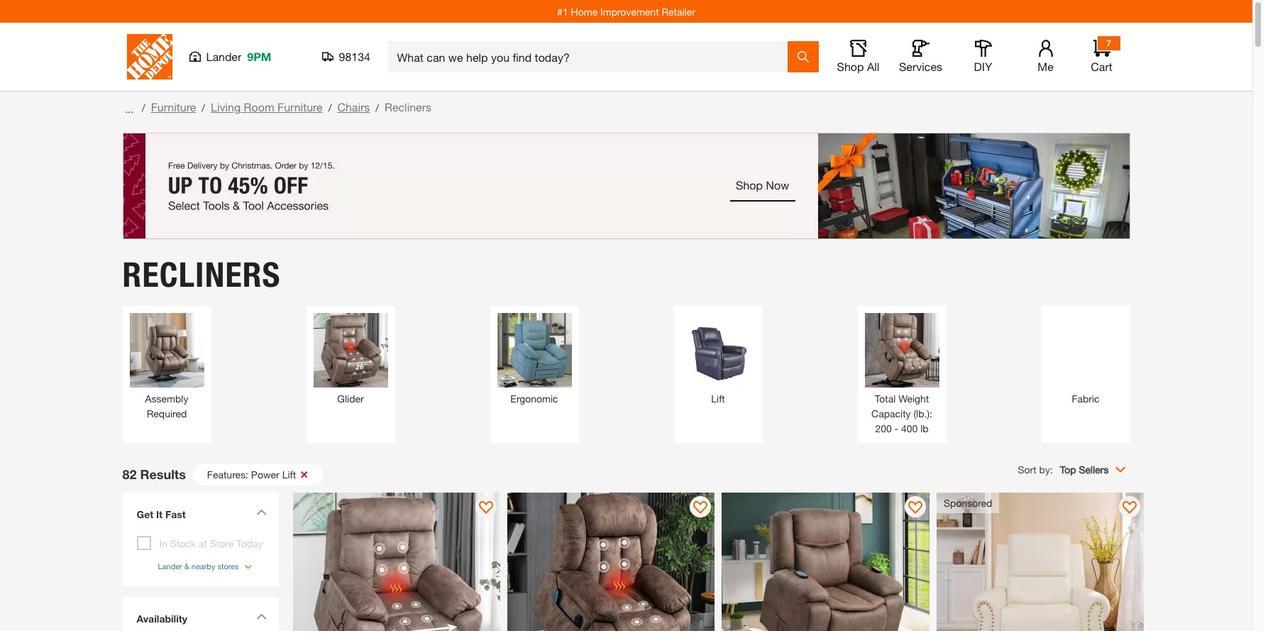 Task type: vqa. For each thing, say whether or not it's contained in the screenshot.
Poor
no



Task type: locate. For each thing, give the bounding box(es) containing it.
1 display image from the left
[[694, 501, 708, 515]]

1 display image from the left
[[479, 501, 493, 515]]

display image
[[479, 501, 493, 515], [1123, 501, 1138, 515]]

caret icon image inside get it fast link
[[256, 509, 267, 515]]

features: power lift button
[[193, 464, 323, 485]]

1 vertical spatial lift
[[282, 468, 296, 480]]

/
[[142, 102, 145, 114], [202, 102, 205, 114], [328, 102, 332, 114], [376, 102, 379, 114]]

assembly
[[145, 392, 188, 404]]

at
[[199, 537, 207, 549]]

caret icon image for availability
[[256, 613, 267, 620]]

1 horizontal spatial lander
[[206, 50, 242, 63]]

assembly required
[[145, 392, 188, 419]]

1 vertical spatial lander
[[158, 561, 182, 570]]

1 horizontal spatial lift
[[712, 392, 725, 404]]

me
[[1038, 60, 1054, 73]]

retailer
[[662, 5, 696, 17]]

0 vertical spatial lift
[[712, 392, 725, 404]]

200
[[876, 422, 892, 434]]

0 horizontal spatial lift
[[282, 468, 296, 480]]

living
[[211, 100, 241, 114]]

capacity
[[872, 407, 911, 419]]

top
[[1060, 463, 1077, 475]]

lift inside lift link
[[712, 392, 725, 404]]

1 horizontal spatial recliners
[[385, 100, 432, 114]]

0 horizontal spatial display image
[[694, 501, 708, 515]]

/ left chairs "link"
[[328, 102, 332, 114]]

1 horizontal spatial display image
[[909, 501, 923, 515]]

shop
[[837, 60, 864, 73]]

2 display image from the left
[[909, 501, 923, 515]]

lander left the &
[[158, 561, 182, 570]]

furniture right ...
[[151, 100, 196, 114]]

today
[[236, 537, 263, 549]]

nearby
[[192, 561, 215, 570]]

furniture right room
[[278, 100, 323, 114]]

82
[[122, 466, 137, 482]]

0 vertical spatial recliners
[[385, 100, 432, 114]]

it
[[156, 508, 163, 520]]

display image
[[694, 501, 708, 515], [909, 501, 923, 515]]

1 horizontal spatial furniture
[[278, 100, 323, 114]]

lift
[[712, 392, 725, 404], [282, 468, 296, 480]]

ergonomic image
[[497, 313, 572, 387]]

features: power lift
[[207, 468, 296, 480]]

caret icon image inside the availability link
[[256, 613, 267, 620]]

1 caret icon image from the top
[[256, 509, 267, 515]]

2 caret icon image from the top
[[256, 613, 267, 620]]

1 / from the left
[[142, 102, 145, 114]]

0 horizontal spatial lander
[[158, 561, 182, 570]]

recliners
[[385, 100, 432, 114], [122, 254, 281, 295]]

lift right power
[[282, 468, 296, 480]]

lander
[[206, 50, 242, 63], [158, 561, 182, 570]]

power
[[251, 468, 280, 480]]

fabric link
[[1049, 313, 1123, 406]]

/ right chairs
[[376, 102, 379, 114]]

0 vertical spatial lander
[[206, 50, 242, 63]]

in stock at store today link
[[159, 537, 263, 549]]

the home depot logo image
[[127, 34, 172, 80]]

...
[[125, 103, 134, 115]]

results
[[140, 466, 186, 482]]

lift down lift image
[[712, 392, 725, 404]]

glider
[[337, 392, 364, 404]]

furniture
[[151, 100, 196, 114], [278, 100, 323, 114]]

0 vertical spatial caret icon image
[[256, 509, 267, 515]]

me button
[[1023, 40, 1069, 74]]

caret icon image
[[256, 509, 267, 515], [256, 613, 267, 620]]

0 horizontal spatial display image
[[479, 501, 493, 515]]

0 horizontal spatial furniture
[[151, 100, 196, 114]]

lift image
[[681, 313, 756, 387]]

0 horizontal spatial recliners
[[122, 254, 281, 295]]

get it fast link
[[130, 499, 272, 532]]

display image for brown faux leather power lift recliner chair with adjustable massage and heating system image
[[909, 501, 923, 515]]

1 vertical spatial caret icon image
[[256, 613, 267, 620]]

2 display image from the left
[[1123, 501, 1138, 515]]

7
[[1107, 38, 1112, 48]]

total weight capacity (lb.): 200 - 400 lb
[[872, 392, 933, 434]]

/ left living
[[202, 102, 205, 114]]

chairs link
[[337, 100, 370, 114]]

sponsored
[[944, 497, 993, 509]]

1 horizontal spatial display image
[[1123, 501, 1138, 515]]

services
[[899, 60, 943, 73]]

sort
[[1018, 463, 1037, 475]]

... / furniture / living room furniture / chairs / recliners
[[122, 100, 432, 115]]

4 / from the left
[[376, 102, 379, 114]]

diy
[[974, 60, 993, 73]]

sellers
[[1079, 463, 1109, 475]]

lander left 9pm
[[206, 50, 242, 63]]

lander 9pm
[[206, 50, 271, 63]]

ergonomic link
[[497, 313, 572, 406]]

/ right ...
[[142, 102, 145, 114]]

flagship oversized(flat more than 6.1 ft.) velvet recliner lift sofa with massage,heating and assisted standing - brown3 image
[[293, 492, 500, 631]]

stores
[[218, 561, 239, 570]]

store
[[210, 537, 234, 549]]

recliners inside ... / furniture / living room furniture / chairs / recliners
[[385, 100, 432, 114]]

shop all
[[837, 60, 880, 73]]



Task type: describe. For each thing, give the bounding box(es) containing it.
furniture link
[[151, 100, 196, 114]]

-
[[895, 422, 899, 434]]

sort by: top sellers
[[1018, 463, 1109, 475]]

caret icon image for get it fast
[[256, 509, 267, 515]]

living room furniture link
[[211, 100, 323, 114]]

in stock at store today
[[159, 537, 263, 549]]

display image for premium massive velvet brown recliners lift sofa chair (up to 340lbs) with massage,heating and assisted standing image
[[694, 501, 708, 515]]

&
[[184, 561, 189, 570]]

room
[[244, 100, 274, 114]]

services button
[[898, 40, 944, 74]]

98134
[[339, 50, 371, 63]]

chairs
[[337, 100, 370, 114]]

in
[[159, 537, 167, 549]]

cart
[[1091, 60, 1113, 73]]

weight
[[899, 392, 929, 404]]

home
[[571, 5, 598, 17]]

required
[[147, 407, 187, 419]]

get it fast
[[137, 508, 186, 520]]

What can we help you find today? search field
[[397, 42, 787, 72]]

stock
[[170, 537, 196, 549]]

improvement
[[601, 5, 659, 17]]

total
[[875, 392, 896, 404]]

fabric
[[1072, 392, 1100, 404]]

assembly required link
[[130, 313, 204, 421]]

by:
[[1040, 463, 1053, 475]]

#1
[[557, 5, 568, 17]]

sponsored banner image
[[122, 133, 1131, 239]]

premium massive velvet brown recliners lift sofa chair (up to 340lbs) with massage,heating and assisted standing image
[[508, 492, 715, 631]]

lander for lander 9pm
[[206, 50, 242, 63]]

1 vertical spatial recliners
[[122, 254, 281, 295]]

3 / from the left
[[328, 102, 332, 114]]

(lb.):
[[914, 407, 933, 419]]

98134 button
[[322, 50, 371, 64]]

cream studded air leather power lift reclining chair, recliner chair with remote and footrest image
[[937, 492, 1145, 631]]

2 / from the left
[[202, 102, 205, 114]]

glider link
[[313, 313, 388, 406]]

brown faux leather power lift recliner chair with adjustable massage and heating system image
[[722, 492, 930, 631]]

availability
[[137, 613, 187, 625]]

... button
[[122, 99, 136, 119]]

diy button
[[961, 40, 1006, 74]]

lander for lander & nearby stores
[[158, 561, 182, 570]]

shop all button
[[836, 40, 881, 74]]

82 results
[[122, 466, 186, 482]]

total weight capacity (lb.): 200 - 400 lb image
[[865, 313, 940, 387]]

assembly required image
[[130, 313, 204, 387]]

get
[[137, 508, 153, 520]]

fast
[[165, 508, 186, 520]]

lb
[[921, 422, 929, 434]]

total weight capacity (lb.): 200 - 400 lb link
[[865, 313, 940, 436]]

#1 home improvement retailer
[[557, 5, 696, 17]]

lander & nearby stores
[[158, 561, 239, 570]]

features:
[[207, 468, 248, 480]]

2 furniture from the left
[[278, 100, 323, 114]]

cart 7
[[1091, 38, 1113, 73]]

glider image
[[313, 313, 388, 387]]

availability link
[[130, 604, 272, 631]]

lift link
[[681, 313, 756, 406]]

lift inside features: power lift button
[[282, 468, 296, 480]]

400
[[902, 422, 918, 434]]

ergonomic
[[511, 392, 558, 404]]

all
[[867, 60, 880, 73]]

9pm
[[247, 50, 271, 63]]

1 furniture from the left
[[151, 100, 196, 114]]



